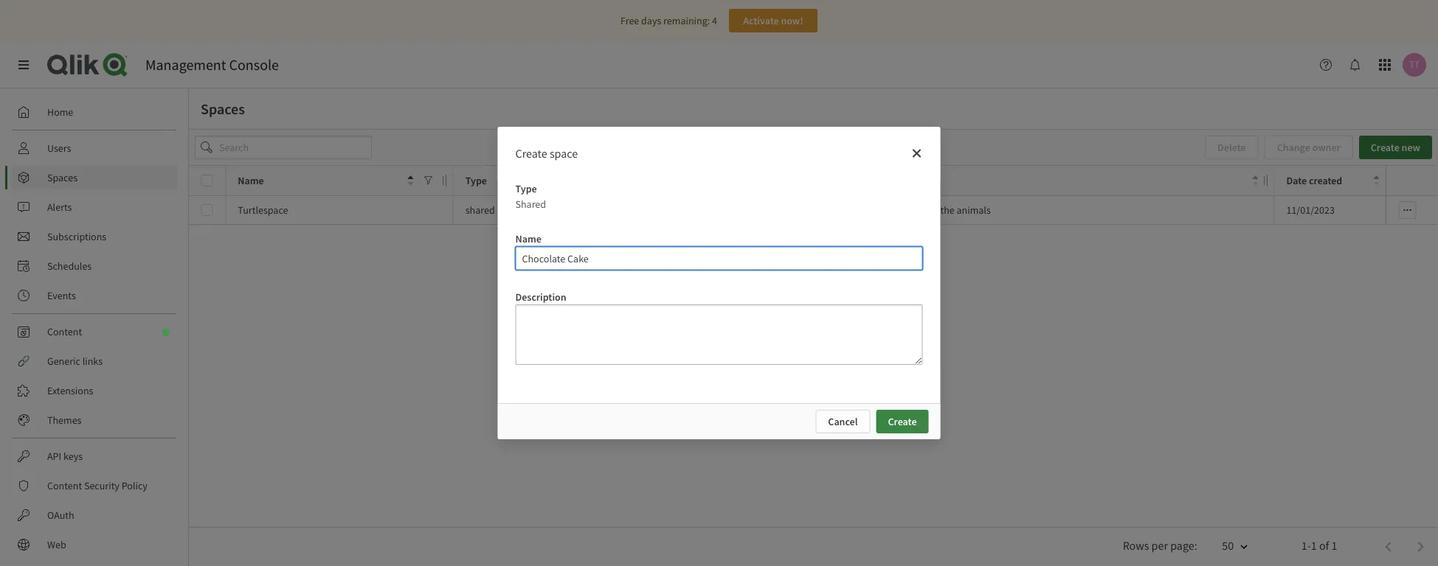 Task type: locate. For each thing, give the bounding box(es) containing it.
2 horizontal spatial create
[[1371, 141, 1400, 154]]

create left space
[[515, 146, 547, 161]]

1 1 from the left
[[1311, 539, 1317, 554]]

the right learn
[[859, 204, 873, 217]]

of
[[1319, 539, 1329, 554]]

1 horizontal spatial 1
[[1332, 539, 1337, 554]]

api
[[47, 450, 61, 463]]

name
[[238, 174, 264, 187], [515, 232, 541, 246]]

keys
[[63, 450, 83, 463]]

days
[[641, 14, 661, 27]]

management console element
[[145, 56, 279, 74]]

create new
[[1371, 141, 1420, 154]]

policy
[[122, 480, 148, 493]]

cancel
[[828, 415, 858, 429]]

0 vertical spatial new
[[1402, 141, 1420, 154]]

1 horizontal spatial type
[[515, 182, 537, 196]]

new connector image
[[162, 329, 170, 336]]

1 the from the left
[[859, 204, 873, 217]]

content for content
[[47, 325, 82, 339]]

11/01/2023
[[1287, 204, 1335, 217]]

2 1 from the left
[[1332, 539, 1337, 554]]

content security policy
[[47, 480, 148, 493]]

names
[[895, 204, 924, 217]]

1
[[1311, 539, 1317, 554], [1332, 539, 1337, 554]]

shared
[[465, 204, 495, 217]]

None text field
[[515, 247, 923, 270], [515, 305, 923, 365], [515, 247, 923, 270], [515, 305, 923, 365]]

spaces
[[201, 100, 245, 118], [47, 171, 77, 184]]

per
[[1152, 539, 1168, 554]]

learn
[[832, 204, 857, 217]]

the
[[859, 204, 873, 217], [940, 204, 955, 217]]

new
[[1402, 141, 1420, 154], [875, 204, 893, 217]]

create right cancel "button"
[[888, 415, 917, 429]]

1 horizontal spatial the
[[940, 204, 955, 217]]

create new button
[[1359, 136, 1432, 159]]

now!
[[781, 14, 803, 27]]

1 horizontal spatial spaces
[[201, 100, 245, 118]]

1 left of
[[1311, 539, 1317, 554]]

name up turtlespace
[[238, 174, 264, 187]]

name inside "create space" dialog
[[515, 232, 541, 246]]

create
[[1371, 141, 1400, 154], [515, 146, 547, 161], [888, 415, 917, 429]]

type inside type shared
[[515, 182, 537, 196]]

1 horizontal spatial name
[[515, 232, 541, 246]]

generic links
[[47, 355, 103, 368]]

themes
[[47, 414, 82, 427]]

1 vertical spatial content
[[47, 480, 82, 493]]

oauth
[[47, 509, 74, 522]]

2 the from the left
[[940, 204, 955, 217]]

type
[[465, 174, 487, 187], [515, 182, 537, 196]]

0 vertical spatial content
[[47, 325, 82, 339]]

content security policy link
[[12, 474, 177, 498]]

web
[[47, 539, 66, 552]]

1 horizontal spatial new
[[1402, 141, 1420, 154]]

0 vertical spatial name
[[238, 174, 264, 187]]

content
[[47, 325, 82, 339], [47, 480, 82, 493]]

create for space
[[515, 146, 547, 161]]

close sidebar menu image
[[18, 59, 30, 71]]

cancel button
[[816, 410, 870, 434]]

create button
[[876, 410, 929, 434]]

for
[[926, 204, 938, 217]]

subscriptions link
[[12, 225, 177, 249]]

extensions link
[[12, 379, 177, 403]]

0 horizontal spatial spaces
[[47, 171, 77, 184]]

activate now! link
[[729, 9, 818, 32]]

content down api keys at the left of page
[[47, 480, 82, 493]]

users link
[[12, 137, 177, 160]]

oauth link
[[12, 504, 177, 528]]

1 right of
[[1332, 539, 1337, 554]]

web link
[[12, 534, 177, 557]]

content up the generic
[[47, 325, 82, 339]]

create space
[[515, 146, 578, 161]]

the right for
[[940, 204, 955, 217]]

0 horizontal spatial 1
[[1311, 539, 1317, 554]]

spaces up "alerts"
[[47, 171, 77, 184]]

management
[[145, 56, 226, 74]]

date created
[[1287, 174, 1342, 187]]

1 vertical spatial name
[[515, 232, 541, 246]]

home
[[47, 106, 73, 119]]

type shared
[[515, 182, 546, 211]]

animals
[[957, 204, 991, 217]]

free
[[621, 14, 639, 27]]

0 horizontal spatial the
[[859, 204, 873, 217]]

api keys link
[[12, 445, 177, 469]]

spaces link
[[12, 166, 177, 190]]

0 horizontal spatial type
[[465, 174, 487, 187]]

date
[[1287, 174, 1307, 187]]

1 vertical spatial spaces
[[47, 171, 77, 184]]

activate now!
[[743, 14, 803, 27]]

1 vertical spatial new
[[875, 204, 893, 217]]

0 horizontal spatial create
[[515, 146, 547, 161]]

alerts link
[[12, 196, 177, 219]]

name down shared
[[515, 232, 541, 246]]

1 content from the top
[[47, 325, 82, 339]]

events link
[[12, 284, 177, 308]]

2 content from the top
[[47, 480, 82, 493]]

0 horizontal spatial name
[[238, 174, 264, 187]]

spaces down management console
[[201, 100, 245, 118]]

themes link
[[12, 409, 177, 432]]

create up date created button
[[1371, 141, 1400, 154]]



Task type: describe. For each thing, give the bounding box(es) containing it.
create space dialog
[[498, 127, 940, 440]]

remaining:
[[663, 14, 710, 27]]

Search text field
[[195, 136, 372, 159]]

management console
[[145, 56, 279, 74]]

create for new
[[1371, 141, 1400, 154]]

events
[[47, 289, 76, 303]]

console
[[229, 56, 279, 74]]

new inside button
[[1402, 141, 1420, 154]]

0 vertical spatial spaces
[[201, 100, 245, 118]]

home link
[[12, 100, 177, 124]]

extensions
[[47, 384, 93, 398]]

rows per page:
[[1123, 539, 1197, 554]]

generic links link
[[12, 350, 177, 373]]

turtlespace
[[238, 204, 288, 217]]

content for content security policy
[[47, 480, 82, 493]]

space
[[550, 146, 578, 161]]

schedules
[[47, 260, 92, 273]]

rows
[[1123, 539, 1149, 554]]

free days remaining: 4
[[621, 14, 717, 27]]

4
[[712, 14, 717, 27]]

1 horizontal spatial create
[[888, 415, 917, 429]]

navigation pane element
[[0, 94, 188, 567]]

date created button
[[1287, 171, 1380, 191]]

description
[[515, 290, 566, 304]]

security
[[84, 480, 119, 493]]

learn the new names for the animals
[[832, 204, 991, 217]]

type for type shared
[[515, 182, 537, 196]]

subscriptions
[[47, 230, 106, 244]]

0 horizontal spatial new
[[875, 204, 893, 217]]

api keys
[[47, 450, 83, 463]]

schedules link
[[12, 255, 177, 278]]

users
[[47, 142, 71, 155]]

1-
[[1302, 539, 1311, 554]]

generic
[[47, 355, 80, 368]]

links
[[82, 355, 103, 368]]

1-1 of 1
[[1302, 539, 1337, 554]]

page:
[[1170, 539, 1197, 554]]

name button
[[238, 171, 414, 191]]

created
[[1309, 174, 1342, 187]]

alerts
[[47, 201, 72, 214]]

content link
[[12, 320, 177, 344]]

shared
[[515, 198, 546, 211]]

type for type
[[465, 174, 487, 187]]

name inside button
[[238, 174, 264, 187]]

activate
[[743, 14, 779, 27]]

spaces inside navigation pane element
[[47, 171, 77, 184]]



Task type: vqa. For each thing, say whether or not it's contained in the screenshot.
the leftmost to
no



